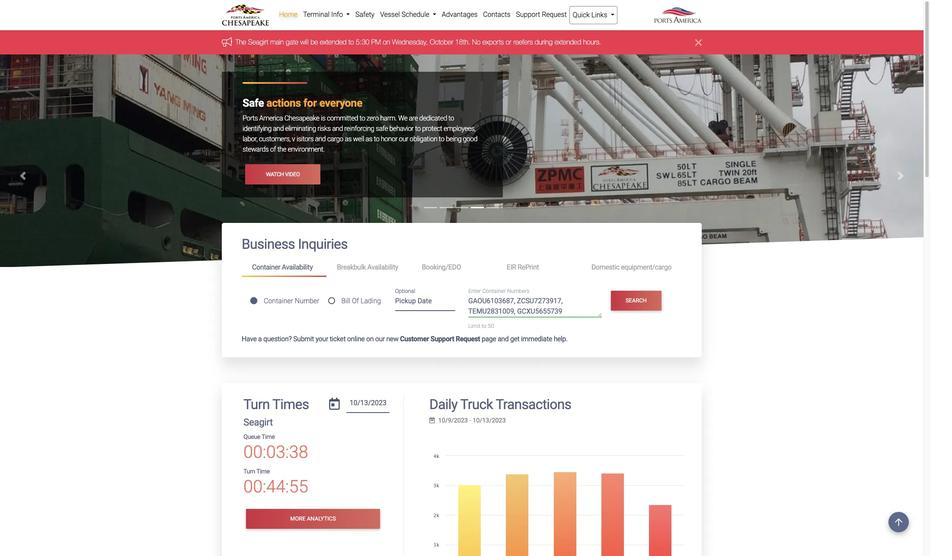 Task type: vqa. For each thing, say whether or not it's contained in the screenshot.
'class'
no



Task type: describe. For each thing, give the bounding box(es) containing it.
question?
[[263, 335, 292, 343]]

terminal
[[303, 10, 330, 19]]

eir
[[507, 264, 516, 272]]

everyone
[[319, 97, 363, 110]]

immediate
[[521, 335, 552, 343]]

of
[[270, 146, 276, 154]]

main
[[271, 38, 284, 46]]

safety
[[356, 10, 375, 19]]

identifying
[[243, 125, 272, 133]]

the
[[236, 38, 247, 46]]

1 vertical spatial seagirt
[[244, 417, 273, 428]]

gate
[[286, 38, 299, 46]]

domestic
[[592, 264, 620, 272]]

booking/edo
[[422, 264, 461, 272]]

home link
[[276, 6, 300, 23]]

turn times
[[244, 396, 309, 413]]

safety image
[[0, 55, 924, 454]]

terminal info link
[[300, 6, 353, 23]]

wednesday,
[[393, 38, 428, 46]]

pm
[[372, 38, 381, 46]]

optional
[[395, 288, 415, 295]]

lading
[[361, 297, 381, 305]]

during
[[535, 38, 553, 46]]

the
[[277, 146, 286, 154]]

on inside alert
[[383, 38, 391, 46]]

risks
[[318, 125, 331, 133]]

eir reprint link
[[496, 260, 581, 276]]

reprint
[[518, 264, 539, 272]]

0 horizontal spatial on
[[366, 335, 374, 343]]

behavior
[[390, 125, 414, 133]]

inquiries
[[298, 236, 348, 253]]

10/9/2023
[[438, 417, 468, 425]]

18th.
[[456, 38, 471, 46]]

booking/edo link
[[412, 260, 496, 276]]

ports america chesapeake is committed to zero harm. we are dedicated to identifying and                         eliminating risks and reinforcing safe behavior to protect employees, labor, customers, v                         isitors and cargo as well as to honor our obligation to being good stewards of the environment.
[[243, 114, 478, 154]]

to left being at the top
[[439, 135, 445, 143]]

eir reprint
[[507, 264, 539, 272]]

dedicated
[[419, 114, 447, 123]]

business
[[242, 236, 295, 253]]

5:30
[[356, 38, 370, 46]]

1 vertical spatial support
[[431, 335, 454, 343]]

and up customers,
[[273, 125, 284, 133]]

have
[[242, 335, 257, 343]]

more analytics link
[[246, 510, 380, 530]]

vessel
[[380, 10, 400, 19]]

october
[[430, 38, 454, 46]]

page
[[482, 335, 496, 343]]

to down safe
[[374, 135, 380, 143]]

vessel schedule link
[[377, 6, 439, 23]]

1 vertical spatial container
[[483, 288, 506, 295]]

00:44:55
[[244, 477, 308, 497]]

turn for turn time 00:44:55
[[244, 469, 255, 476]]

the seagirt main gate will be extended to 5:30 pm on wednesday, october 18th.  no exports or reefers during extended hours. alert
[[0, 30, 924, 55]]

support request
[[516, 10, 567, 19]]

will
[[301, 38, 309, 46]]

customer support request link
[[400, 335, 480, 343]]

home
[[279, 10, 298, 19]]

employees,
[[444, 125, 476, 133]]

vessel schedule
[[380, 10, 431, 19]]

help.
[[554, 335, 568, 343]]

safety link
[[353, 6, 377, 23]]

Optional text field
[[395, 294, 456, 312]]

advantages
[[442, 10, 478, 19]]

stewards
[[243, 146, 269, 154]]

to left the zero
[[360, 114, 365, 123]]

numbers
[[507, 288, 530, 295]]

are
[[409, 114, 418, 123]]

no
[[473, 38, 481, 46]]

reefers
[[514, 38, 533, 46]]

daily
[[430, 396, 458, 413]]

enter container numbers
[[468, 288, 530, 295]]

enter
[[468, 288, 481, 295]]

breakbulk availability
[[337, 264, 398, 272]]

0 vertical spatial request
[[542, 10, 567, 19]]

breakbulk availability link
[[327, 260, 412, 276]]

info
[[331, 10, 343, 19]]

support request link
[[514, 6, 570, 23]]

bullhorn image
[[222, 37, 236, 47]]

be
[[311, 38, 318, 46]]

search
[[626, 298, 647, 304]]

domestic equipment/cargo
[[592, 264, 672, 272]]

our inside ports america chesapeake is committed to zero harm. we are dedicated to identifying and                         eliminating risks and reinforcing safe behavior to protect employees, labor, customers, v                         isitors and cargo as well as to honor our obligation to being good stewards of the environment.
[[399, 135, 408, 143]]

1 horizontal spatial support
[[516, 10, 540, 19]]

main content containing 00:03:38
[[215, 223, 709, 557]]

to up employees,
[[449, 114, 454, 123]]

to down are
[[415, 125, 421, 133]]

watch video link
[[245, 165, 321, 185]]

contacts link
[[481, 6, 514, 23]]

we
[[398, 114, 408, 123]]

honor
[[381, 135, 398, 143]]

to inside alert
[[349, 38, 354, 46]]

advantages link
[[439, 6, 481, 23]]

and up cargo
[[332, 125, 343, 133]]

cargo
[[327, 135, 343, 143]]



Task type: locate. For each thing, give the bounding box(es) containing it.
our
[[399, 135, 408, 143], [375, 335, 385, 343]]

eliminating
[[285, 125, 316, 133]]

support up reefers in the right top of the page
[[516, 10, 540, 19]]

turn
[[244, 396, 270, 413], [244, 469, 255, 476]]

1 horizontal spatial as
[[366, 135, 372, 143]]

harm.
[[380, 114, 397, 123]]

your
[[316, 335, 328, 343]]

bill
[[342, 297, 350, 305]]

zero
[[367, 114, 379, 123]]

container right enter
[[483, 288, 506, 295]]

committed
[[327, 114, 358, 123]]

seagirt inside alert
[[248, 38, 269, 46]]

to left the 5:30
[[349, 38, 354, 46]]

0 vertical spatial on
[[383, 38, 391, 46]]

as left well
[[345, 135, 352, 143]]

time for 00:03:38
[[262, 434, 275, 441]]

container number
[[264, 297, 320, 305]]

go to top image
[[889, 513, 909, 533]]

to left 50
[[482, 323, 487, 330]]

availability down the business inquiries
[[282, 264, 313, 272]]

of
[[352, 297, 359, 305]]

a
[[258, 335, 262, 343]]

1 vertical spatial time
[[257, 469, 270, 476]]

extended right be
[[320, 38, 347, 46]]

v
[[292, 135, 295, 143]]

10/13/2023
[[473, 417, 506, 425]]

10/9/2023 - 10/13/2023
[[438, 417, 506, 425]]

our left new at left
[[375, 335, 385, 343]]

is
[[321, 114, 326, 123]]

1 vertical spatial on
[[366, 335, 374, 343]]

1 vertical spatial our
[[375, 335, 385, 343]]

queue
[[244, 434, 260, 441]]

truck
[[461, 396, 493, 413]]

container down business
[[252, 264, 280, 272]]

and down risks
[[315, 135, 326, 143]]

protect
[[422, 125, 442, 133]]

customer
[[400, 335, 429, 343]]

isitors
[[297, 135, 314, 143]]

time up the 00:44:55
[[257, 469, 270, 476]]

0 vertical spatial time
[[262, 434, 275, 441]]

and inside main content
[[498, 335, 509, 343]]

0 horizontal spatial support
[[431, 335, 454, 343]]

video
[[285, 171, 300, 178]]

quick
[[573, 11, 590, 19]]

labor,
[[243, 135, 258, 143]]

container availability
[[252, 264, 313, 272]]

obligation
[[410, 135, 438, 143]]

2 as from the left
[[366, 135, 372, 143]]

watch video
[[266, 171, 300, 178]]

support right customer at the bottom left of page
[[431, 335, 454, 343]]

search button
[[611, 291, 662, 311]]

time right queue at the left of the page
[[262, 434, 275, 441]]

0 horizontal spatial extended
[[320, 38, 347, 46]]

actions
[[267, 97, 301, 110]]

contacts
[[483, 10, 511, 19]]

request down the "limit"
[[456, 335, 480, 343]]

time inside queue time 00:03:38
[[262, 434, 275, 441]]

queue time 00:03:38
[[244, 434, 308, 463]]

calendar week image
[[430, 418, 435, 424]]

on right online
[[366, 335, 374, 343]]

0 horizontal spatial availability
[[282, 264, 313, 272]]

america
[[259, 114, 283, 123]]

0 horizontal spatial our
[[375, 335, 385, 343]]

equipment/cargo
[[621, 264, 672, 272]]

and
[[273, 125, 284, 133], [332, 125, 343, 133], [315, 135, 326, 143], [498, 335, 509, 343]]

main content
[[215, 223, 709, 557]]

terminal info
[[303, 10, 345, 19]]

1 as from the left
[[345, 135, 352, 143]]

business inquiries
[[242, 236, 348, 253]]

close image
[[696, 37, 702, 48]]

availability for container availability
[[282, 264, 313, 272]]

as
[[345, 135, 352, 143], [366, 135, 372, 143]]

1 horizontal spatial extended
[[555, 38, 582, 46]]

50
[[488, 323, 494, 330]]

time for 00:44:55
[[257, 469, 270, 476]]

the seagirt main gate will be extended to 5:30 pm on wednesday, october 18th.  no exports or reefers during extended hours.
[[236, 38, 602, 46]]

limit
[[468, 323, 481, 330]]

support
[[516, 10, 540, 19], [431, 335, 454, 343]]

2 vertical spatial container
[[264, 297, 293, 305]]

turn for turn times
[[244, 396, 270, 413]]

container left number
[[264, 297, 293, 305]]

availability right breakbulk
[[367, 264, 398, 272]]

more
[[290, 516, 306, 523]]

well
[[353, 135, 364, 143]]

being
[[446, 135, 462, 143]]

schedule
[[402, 10, 430, 19]]

reinforcing
[[344, 125, 374, 133]]

0 horizontal spatial as
[[345, 135, 352, 143]]

container inside the container availability link
[[252, 264, 280, 272]]

extended right during
[[555, 38, 582, 46]]

domestic equipment/cargo link
[[581, 260, 682, 276]]

1 horizontal spatial our
[[399, 135, 408, 143]]

1 vertical spatial request
[[456, 335, 480, 343]]

turn up queue at the left of the page
[[244, 396, 270, 413]]

links
[[592, 11, 608, 19]]

Enter Container Numbers text field
[[468, 296, 602, 318]]

environment.
[[288, 146, 325, 154]]

extended
[[320, 38, 347, 46], [555, 38, 582, 46]]

0 horizontal spatial request
[[456, 335, 480, 343]]

1 horizontal spatial availability
[[367, 264, 398, 272]]

turn inside turn time 00:44:55
[[244, 469, 255, 476]]

request
[[542, 10, 567, 19], [456, 335, 480, 343]]

submit
[[293, 335, 314, 343]]

time inside turn time 00:44:55
[[257, 469, 270, 476]]

seagirt up queue at the left of the page
[[244, 417, 273, 428]]

ports
[[243, 114, 258, 123]]

1 turn from the top
[[244, 396, 270, 413]]

transactions
[[496, 396, 572, 413]]

as right well
[[366, 135, 372, 143]]

turn time 00:44:55
[[244, 469, 308, 497]]

analytics
[[307, 516, 336, 523]]

availability for breakbulk availability
[[367, 264, 398, 272]]

number
[[295, 297, 320, 305]]

0 vertical spatial turn
[[244, 396, 270, 413]]

2 availability from the left
[[367, 264, 398, 272]]

seagirt
[[248, 38, 269, 46], [244, 417, 273, 428]]

1 horizontal spatial request
[[542, 10, 567, 19]]

container for container availability
[[252, 264, 280, 272]]

safe
[[376, 125, 388, 133]]

bill of lading
[[342, 297, 381, 305]]

on right pm
[[383, 38, 391, 46]]

0 vertical spatial support
[[516, 10, 540, 19]]

on
[[383, 38, 391, 46], [366, 335, 374, 343]]

turn up the 00:44:55
[[244, 469, 255, 476]]

00:03:38
[[244, 443, 308, 463]]

for
[[304, 97, 317, 110]]

1 horizontal spatial on
[[383, 38, 391, 46]]

request left quick
[[542, 10, 567, 19]]

0 vertical spatial seagirt
[[248, 38, 269, 46]]

2 turn from the top
[[244, 469, 255, 476]]

exports
[[483, 38, 504, 46]]

0 vertical spatial our
[[399, 135, 408, 143]]

None text field
[[347, 396, 390, 414]]

our down behavior
[[399, 135, 408, 143]]

seagirt right the
[[248, 38, 269, 46]]

container for container number
[[264, 297, 293, 305]]

hours.
[[584, 38, 602, 46]]

new
[[387, 335, 399, 343]]

safe
[[243, 97, 264, 110]]

1 extended from the left
[[320, 38, 347, 46]]

quick links
[[573, 11, 609, 19]]

the seagirt main gate will be extended to 5:30 pm on wednesday, october 18th.  no exports or reefers during extended hours. link
[[236, 38, 602, 46]]

1 vertical spatial turn
[[244, 469, 255, 476]]

2 extended from the left
[[555, 38, 582, 46]]

and left the get
[[498, 335, 509, 343]]

0 vertical spatial container
[[252, 264, 280, 272]]

1 availability from the left
[[282, 264, 313, 272]]

calendar day image
[[329, 398, 340, 410]]



